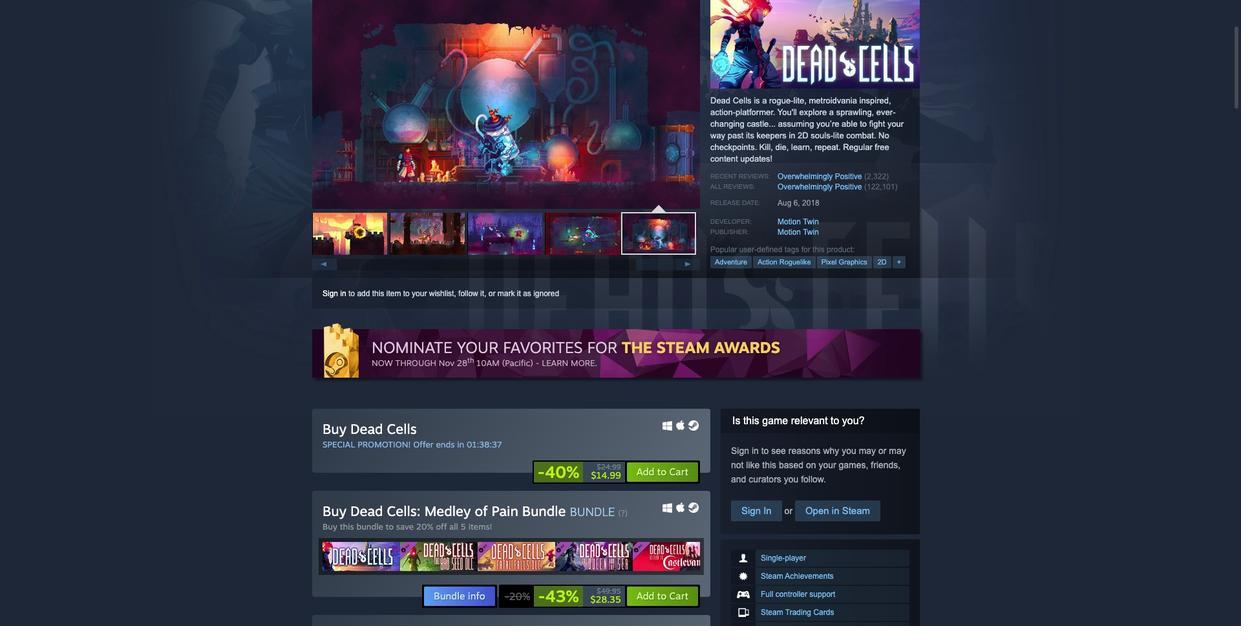 Task type: locate. For each thing, give the bounding box(es) containing it.
your down why
[[819, 460, 837, 470]]

1 vertical spatial you
[[784, 474, 799, 485]]

01:38:37
[[467, 439, 502, 450]]

reviews: for overwhelmingly positive (122,101)
[[724, 183, 756, 190]]

your
[[888, 119, 904, 129], [412, 289, 427, 298], [819, 460, 837, 470]]

in right ends
[[457, 439, 464, 450]]

wishlist,
[[429, 289, 456, 298]]

- for -40%
[[538, 462, 545, 482]]

reviews: down recent reviews:
[[724, 183, 756, 190]]

2 vertical spatial dead
[[351, 503, 383, 520]]

2 vertical spatial sign
[[742, 505, 761, 516]]

action roguelike link
[[754, 256, 816, 268]]

rogue-
[[770, 96, 794, 105]]

20% left off
[[416, 522, 434, 532]]

0 horizontal spatial 2d
[[798, 131, 809, 140]]

like
[[747, 460, 760, 470]]

in inside buy dead cells special promotion! offer ends in 01:38:37
[[457, 439, 464, 450]]

is this game relevant to you?
[[733, 415, 865, 426]]

to left you?
[[831, 415, 840, 426]]

2d up learn, at the top right
[[798, 131, 809, 140]]

2 horizontal spatial your
[[888, 119, 904, 129]]

motion up tags
[[778, 228, 801, 237]]

43%
[[546, 586, 579, 606]]

2 cart from the top
[[670, 590, 689, 602]]

positive
[[835, 172, 863, 181], [835, 182, 863, 191]]

1 vertical spatial bundle
[[434, 590, 465, 602]]

positive up overwhelmingly positive (122,101)
[[835, 172, 863, 181]]

- for -20%
[[505, 590, 509, 603]]

dead up action-
[[711, 96, 731, 105]]

steam right open in the bottom right of the page
[[843, 505, 871, 516]]

to left see
[[762, 446, 769, 456]]

steam
[[843, 505, 871, 516], [761, 572, 784, 581], [761, 608, 784, 617]]

you up games,
[[842, 446, 857, 456]]

$28.35
[[591, 594, 621, 605]]

items!
[[469, 522, 493, 532]]

buy this bundle to save 20% off all 5 items!
[[323, 522, 493, 532]]

2 add to cart link from the top
[[626, 586, 699, 607]]

content
[[711, 154, 738, 164]]

support
[[810, 590, 836, 599]]

open in steam
[[806, 505, 871, 516]]

to up combat.
[[860, 119, 867, 129]]

1 vertical spatial twin
[[803, 228, 819, 237]]

offer
[[413, 439, 434, 450]]

open in steam link
[[796, 501, 881, 522]]

0 vertical spatial dead
[[711, 96, 731, 105]]

assuming
[[779, 119, 815, 129]]

2018
[[803, 199, 820, 208]]

0 horizontal spatial or
[[489, 289, 496, 298]]

add to cart right $49.95
[[637, 590, 689, 602]]

bundle right pain
[[522, 503, 566, 520]]

1 motion twin from the top
[[778, 217, 819, 226]]

motion twin link down the aug 6, 2018
[[778, 217, 819, 226]]

this left bundle
[[340, 522, 354, 532]]

sign
[[323, 289, 338, 298], [732, 446, 750, 456], [742, 505, 761, 516]]

this
[[813, 245, 825, 254], [372, 289, 384, 298], [744, 415, 760, 426], [763, 460, 777, 470], [340, 522, 354, 532]]

your left wishlist,
[[412, 289, 427, 298]]

2 vertical spatial steam
[[761, 608, 784, 617]]

bundle
[[522, 503, 566, 520], [434, 590, 465, 602]]

this up curators
[[763, 460, 777, 470]]

in for open in steam
[[832, 505, 840, 516]]

twin for publisher:
[[803, 228, 819, 237]]

steam down full
[[761, 608, 784, 617]]

player
[[785, 554, 807, 563]]

to right $24.99
[[658, 466, 667, 478]]

add right $24.99
[[637, 466, 655, 478]]

in left add
[[340, 289, 346, 298]]

1 vertical spatial buy
[[323, 503, 347, 520]]

in right open in the bottom right of the page
[[832, 505, 840, 516]]

1 horizontal spatial a
[[830, 107, 834, 117]]

the
[[622, 338, 653, 357]]

1 buy from the top
[[323, 421, 347, 437]]

1 vertical spatial steam
[[761, 572, 784, 581]]

2 horizontal spatial or
[[879, 446, 887, 456]]

1 vertical spatial overwhelmingly
[[778, 182, 833, 191]]

action
[[758, 258, 778, 266]]

or
[[489, 289, 496, 298], [879, 446, 887, 456], [782, 506, 796, 516]]

1 positive from the top
[[835, 172, 863, 181]]

1 motion twin link from the top
[[778, 217, 819, 226]]

ignored
[[534, 289, 560, 298]]

single-
[[761, 554, 785, 563]]

1 vertical spatial 2d
[[878, 258, 887, 266]]

0 vertical spatial reviews:
[[739, 173, 771, 180]]

repeat.
[[815, 142, 841, 152]]

cart
[[670, 466, 689, 478], [670, 590, 689, 602]]

1 add from the top
[[637, 466, 655, 478]]

motion down 'aug'
[[778, 217, 801, 226]]

bundle info
[[434, 590, 486, 602]]

1 vertical spatial positive
[[835, 182, 863, 191]]

1 horizontal spatial you
[[842, 446, 857, 456]]

as
[[523, 289, 532, 298]]

0 horizontal spatial 20%
[[416, 522, 434, 532]]

on
[[807, 460, 817, 470]]

0 vertical spatial your
[[888, 119, 904, 129]]

1 horizontal spatial your
[[819, 460, 837, 470]]

1 vertical spatial 20%
[[509, 590, 531, 603]]

sign for sign in to see reasons why you may or may not like this based on your games, friends, and curators you follow.
[[732, 446, 750, 456]]

0 vertical spatial sign
[[323, 289, 338, 298]]

1 cart from the top
[[670, 466, 689, 478]]

cells left is at the right
[[733, 96, 752, 105]]

2d inside dead cells is a rogue-lite, metroidvania inspired, action-platformer. you'll explore a sprawling, ever- changing castle... assuming you're able to fight your way past its keepers in 2d souls-lite combat. no checkpoints. kill, die, learn, repeat. regular free content updates!
[[798, 131, 809, 140]]

0 horizontal spatial may
[[859, 446, 876, 456]]

1 add to cart from the top
[[637, 466, 689, 478]]

dead cells is a rogue-lite, metroidvania inspired, action-platformer. you'll explore a sprawling, ever- changing castle... assuming you're able to fight your way past its keepers in 2d souls-lite combat. no checkpoints. kill, die, learn, repeat. regular free content updates!
[[711, 96, 904, 164]]

motion for publisher:
[[778, 228, 801, 237]]

free
[[875, 142, 890, 152]]

2 motion twin from the top
[[778, 228, 819, 237]]

steam trading cards link
[[732, 604, 910, 621]]

2 add to cart from the top
[[637, 590, 689, 602]]

sign inside sign in to see reasons why you may or may not like this based on your games, friends, and curators you follow.
[[732, 446, 750, 456]]

all
[[450, 522, 458, 532]]

or up friends,
[[879, 446, 887, 456]]

dead up promotion!
[[351, 421, 383, 437]]

twin up the for at right
[[803, 228, 819, 237]]

0 vertical spatial overwhelmingly
[[778, 172, 833, 181]]

pixel graphics
[[822, 258, 868, 266]]

or right the it, at the left of the page
[[489, 289, 496, 298]]

your
[[457, 338, 499, 357]]

2d left "+"
[[878, 258, 887, 266]]

1 horizontal spatial cells
[[733, 96, 752, 105]]

sign in to see reasons why you may or may not like this based on your games, friends, and curators you follow.
[[732, 446, 907, 485]]

th
[[468, 356, 474, 365]]

in inside sign in to see reasons why you may or may not like this based on your games, friends, and curators you follow.
[[752, 446, 759, 456]]

1 horizontal spatial bundle
[[522, 503, 566, 520]]

0 vertical spatial add to cart
[[637, 466, 689, 478]]

follow.
[[801, 474, 827, 485]]

0 vertical spatial add to cart link
[[626, 462, 699, 483]]

steam achievements link
[[732, 568, 910, 585]]

1 overwhelmingly from the top
[[778, 172, 833, 181]]

product:
[[827, 245, 855, 254]]

pixel
[[822, 258, 837, 266]]

in down assuming
[[789, 131, 796, 140]]

explore
[[800, 107, 827, 117]]

add right $49.95
[[637, 590, 655, 602]]

0 vertical spatial 20%
[[416, 522, 434, 532]]

1 vertical spatial add to cart
[[637, 590, 689, 602]]

sign left in
[[742, 505, 761, 516]]

add to cart right $24.99
[[637, 466, 689, 478]]

inspired,
[[860, 96, 892, 105]]

2 positive from the top
[[835, 182, 863, 191]]

1 horizontal spatial may
[[890, 446, 907, 456]]

add to cart link right $49.95
[[626, 586, 699, 607]]

3 buy from the top
[[323, 522, 338, 532]]

0 vertical spatial a
[[763, 96, 767, 105]]

1 vertical spatial dead
[[351, 421, 383, 437]]

0 vertical spatial buy
[[323, 421, 347, 437]]

to right $49.95
[[658, 590, 667, 602]]

may up friends,
[[890, 446, 907, 456]]

buy for cells
[[323, 421, 347, 437]]

dead inside dead cells is a rogue-lite, metroidvania inspired, action-platformer. you'll explore a sprawling, ever- changing castle... assuming you're able to fight your way past its keepers in 2d souls-lite combat. no checkpoints. kill, die, learn, repeat. regular free content updates!
[[711, 96, 731, 105]]

trading
[[786, 608, 812, 617]]

sign up not
[[732, 446, 750, 456]]

games,
[[839, 460, 869, 470]]

1 add to cart link from the top
[[626, 462, 699, 483]]

or right in
[[782, 506, 796, 516]]

you down based
[[784, 474, 799, 485]]

and
[[732, 474, 747, 485]]

cells up promotion!
[[387, 421, 417, 437]]

1 twin from the top
[[803, 217, 819, 226]]

medley
[[425, 503, 471, 520]]

1 vertical spatial add
[[637, 590, 655, 602]]

2 vertical spatial your
[[819, 460, 837, 470]]

10am
[[477, 358, 500, 368]]

0 vertical spatial 2d
[[798, 131, 809, 140]]

twin
[[803, 217, 819, 226], [803, 228, 819, 237]]

sign left add
[[323, 289, 338, 298]]

1 vertical spatial a
[[830, 107, 834, 117]]

motion twin for publisher:
[[778, 228, 819, 237]]

you
[[842, 446, 857, 456], [784, 474, 799, 485]]

2 add from the top
[[637, 590, 655, 602]]

item
[[387, 289, 401, 298]]

motion twin link for publisher:
[[778, 228, 819, 237]]

0 vertical spatial you
[[842, 446, 857, 456]]

in for sign in to add this item to your wishlist, follow it, or mark it as ignored
[[340, 289, 346, 298]]

cells inside dead cells is a rogue-lite, metroidvania inspired, action-platformer. you'll explore a sprawling, ever- changing castle... assuming you're able to fight your way past its keepers in 2d souls-lite combat. no checkpoints. kill, die, learn, repeat. regular free content updates!
[[733, 96, 752, 105]]

1 vertical spatial motion
[[778, 228, 801, 237]]

0 vertical spatial motion twin link
[[778, 217, 819, 226]]

is
[[754, 96, 760, 105]]

2 buy from the top
[[323, 503, 347, 520]]

this right the for at right
[[813, 245, 825, 254]]

in up like
[[752, 446, 759, 456]]

motion twin link for developer:
[[778, 217, 819, 226]]

2 overwhelmingly from the top
[[778, 182, 833, 191]]

overwhelmingly for overwhelmingly positive (122,101)
[[778, 182, 833, 191]]

defined
[[757, 245, 783, 254]]

developer:
[[711, 218, 752, 225]]

graphics
[[839, 258, 868, 266]]

a down metroidvania
[[830, 107, 834, 117]]

die,
[[776, 142, 789, 152]]

1 vertical spatial or
[[879, 446, 887, 456]]

1 vertical spatial motion twin link
[[778, 228, 819, 237]]

this right is
[[744, 415, 760, 426]]

steam for steam achievements
[[761, 572, 784, 581]]

1 motion from the top
[[778, 217, 801, 226]]

motion twin
[[778, 217, 819, 226], [778, 228, 819, 237]]

add
[[357, 289, 370, 298]]

motion for developer:
[[778, 217, 801, 226]]

1 vertical spatial reviews:
[[724, 183, 756, 190]]

dead for cells
[[351, 421, 383, 437]]

steam down the single-
[[761, 572, 784, 581]]

it
[[517, 289, 521, 298]]

1 vertical spatial cells
[[387, 421, 417, 437]]

in for sign in to see reasons why you may or may not like this based on your games, friends, and curators you follow.
[[752, 446, 759, 456]]

2 motion from the top
[[778, 228, 801, 237]]

1 vertical spatial add to cart link
[[626, 586, 699, 607]]

popular user-defined tags for this product:
[[711, 245, 855, 254]]

0 vertical spatial bundle
[[522, 503, 566, 520]]

overwhelmingly for overwhelmingly positive (2,322)
[[778, 172, 833, 181]]

0 vertical spatial motion twin
[[778, 217, 819, 226]]

0 vertical spatial twin
[[803, 217, 819, 226]]

1 vertical spatial cart
[[670, 590, 689, 602]]

1 vertical spatial sign
[[732, 446, 750, 456]]

0 horizontal spatial cells
[[387, 421, 417, 437]]

2 motion twin link from the top
[[778, 228, 819, 237]]

dead up bundle
[[351, 503, 383, 520]]

1 horizontal spatial or
[[782, 506, 796, 516]]

motion twin link up tags
[[778, 228, 819, 237]]

twin down 2018
[[803, 217, 819, 226]]

aug 6, 2018
[[778, 199, 820, 208]]

its
[[746, 131, 755, 140]]

0 vertical spatial cart
[[670, 466, 689, 478]]

may up games,
[[859, 446, 876, 456]]

(122,101)
[[865, 182, 898, 191]]

a right is at the right
[[763, 96, 767, 105]]

dead for cells:
[[351, 503, 383, 520]]

dead inside buy dead cells special promotion! offer ends in 01:38:37
[[351, 421, 383, 437]]

0 vertical spatial add
[[637, 466, 655, 478]]

0 vertical spatial cells
[[733, 96, 752, 105]]

reviews: for overwhelmingly positive (2,322)
[[739, 173, 771, 180]]

positive for (2,322)
[[835, 172, 863, 181]]

motion twin up tags
[[778, 228, 819, 237]]

recent reviews:
[[711, 173, 771, 180]]

0 vertical spatial positive
[[835, 172, 863, 181]]

you?
[[843, 415, 865, 426]]

your down ever-
[[888, 119, 904, 129]]

add
[[637, 466, 655, 478], [637, 590, 655, 602]]

favorites
[[503, 338, 583, 357]]

buy for bundle
[[323, 522, 338, 532]]

aug
[[778, 199, 792, 208]]

cart for 20%
[[670, 590, 689, 602]]

1 vertical spatial your
[[412, 289, 427, 298]]

2 may from the left
[[890, 446, 907, 456]]

2 vertical spatial buy
[[323, 522, 338, 532]]

2 twin from the top
[[803, 228, 819, 237]]

single-player
[[761, 554, 807, 563]]

0 vertical spatial motion
[[778, 217, 801, 226]]

positive down overwhelmingly positive (2,322)
[[835, 182, 863, 191]]

add to cart link right $24.99
[[626, 462, 699, 483]]

motion twin link
[[778, 217, 819, 226], [778, 228, 819, 237]]

reviews: down updates!
[[739, 173, 771, 180]]

may
[[859, 446, 876, 456], [890, 446, 907, 456]]

buy inside buy dead cells special promotion! offer ends in 01:38:37
[[323, 421, 347, 437]]

add to cart for -20%
[[637, 590, 689, 602]]

1 vertical spatial motion twin
[[778, 228, 819, 237]]

bundle left info
[[434, 590, 465, 602]]

relevant
[[791, 415, 828, 426]]

now
[[372, 358, 393, 368]]

20% left -43%
[[509, 590, 531, 603]]

off
[[436, 522, 447, 532]]

motion twin down the aug 6, 2018
[[778, 217, 819, 226]]

this inside sign in to see reasons why you may or may not like this based on your games, friends, and curators you follow.
[[763, 460, 777, 470]]

0 horizontal spatial you
[[784, 474, 799, 485]]



Task type: vqa. For each thing, say whether or not it's contained in the screenshot.
left 2D
yes



Task type: describe. For each thing, give the bounding box(es) containing it.
no
[[879, 131, 890, 140]]

positive for (122,101)
[[835, 182, 863, 191]]

ends
[[436, 439, 455, 450]]

to right item
[[403, 289, 410, 298]]

to inside dead cells is a rogue-lite, metroidvania inspired, action-platformer. you'll explore a sprawling, ever- changing castle... assuming you're able to fight your way past its keepers in 2d souls-lite combat. no checkpoints. kill, die, learn, repeat. regular free content updates!
[[860, 119, 867, 129]]

keepers
[[757, 131, 787, 140]]

pixel graphics link
[[817, 256, 872, 268]]

platformer.
[[736, 107, 776, 117]]

sign in link
[[732, 501, 782, 522]]

of
[[475, 503, 488, 520]]

why
[[824, 446, 840, 456]]

for
[[802, 245, 811, 254]]

cards
[[814, 608, 835, 617]]

able
[[842, 119, 858, 129]]

controller
[[776, 590, 808, 599]]

bundle info link
[[424, 586, 496, 607]]

pain
[[492, 503, 519, 520]]

-43%
[[538, 586, 579, 606]]

nominate your favorites for the steam awards now through nov 28 th 10am (pacific) - learn more.
[[372, 338, 781, 368]]

- inside nominate your favorites for the steam awards now through nov 28 th 10am (pacific) - learn more.
[[536, 358, 540, 368]]

release date:
[[711, 199, 761, 206]]

awards
[[714, 338, 781, 357]]

your inside sign in to see reasons why you may or may not like this based on your games, friends, and curators you follow.
[[819, 460, 837, 470]]

castle...
[[747, 119, 776, 129]]

friends,
[[871, 460, 901, 470]]

cart for 40%
[[670, 466, 689, 478]]

tags
[[785, 245, 800, 254]]

add for -20%
[[637, 590, 655, 602]]

0 horizontal spatial your
[[412, 289, 427, 298]]

+
[[898, 258, 902, 266]]

mark
[[498, 289, 515, 298]]

1 horizontal spatial 20%
[[509, 590, 531, 603]]

save
[[396, 522, 414, 532]]

lite
[[834, 131, 844, 140]]

40%
[[545, 462, 580, 482]]

motion twin for developer:
[[778, 217, 819, 226]]

5
[[461, 522, 466, 532]]

full controller support
[[761, 590, 836, 599]]

you're
[[817, 119, 840, 129]]

sprawling,
[[837, 107, 875, 117]]

sign for sign in to add this item to your wishlist, follow it, or mark it as ignored
[[323, 289, 338, 298]]

all reviews:
[[711, 183, 756, 190]]

add for -40%
[[637, 466, 655, 478]]

2 vertical spatial or
[[782, 506, 796, 516]]

- for -43%
[[538, 586, 546, 606]]

$49.95
[[597, 587, 621, 596]]

buy dead cells: medley of pain bundle bundle (?)
[[323, 503, 628, 520]]

to left save
[[386, 522, 394, 532]]

souls-
[[811, 131, 834, 140]]

for
[[588, 338, 618, 357]]

ever-
[[877, 107, 896, 117]]

learn,
[[792, 142, 813, 152]]

overwhelmingly positive (2,322)
[[778, 172, 889, 181]]

info
[[468, 590, 486, 602]]

popular
[[711, 245, 738, 254]]

to inside sign in to see reasons why you may or may not like this based on your games, friends, and curators you follow.
[[762, 446, 769, 456]]

$49.95 $28.35
[[591, 587, 621, 605]]

buy dead cells special promotion! offer ends in 01:38:37
[[323, 421, 502, 450]]

0 vertical spatial steam
[[843, 505, 871, 516]]

(2,322)
[[865, 172, 889, 181]]

-40%
[[538, 462, 580, 482]]

$14.99
[[591, 470, 621, 481]]

adventure
[[715, 258, 748, 266]]

action-
[[711, 107, 736, 117]]

you'll
[[778, 107, 797, 117]]

steam for steam trading cards
[[761, 608, 784, 617]]

promotion!
[[358, 439, 411, 450]]

sign for sign in
[[742, 505, 761, 516]]

adventure link
[[711, 256, 752, 268]]

cells inside buy dead cells special promotion! offer ends in 01:38:37
[[387, 421, 417, 437]]

-20%
[[505, 590, 531, 603]]

(?)
[[619, 509, 628, 518]]

user-
[[740, 245, 757, 254]]

add to cart for -40%
[[637, 466, 689, 478]]

0 horizontal spatial bundle
[[434, 590, 465, 602]]

recent
[[711, 173, 737, 180]]

1 horizontal spatial 2d
[[878, 258, 887, 266]]

publisher:
[[711, 228, 749, 235]]

twin for developer:
[[803, 217, 819, 226]]

follow
[[459, 289, 478, 298]]

full
[[761, 590, 774, 599]]

bundle
[[570, 505, 615, 519]]

special
[[323, 439, 355, 450]]

this right add
[[372, 289, 384, 298]]

1 may from the left
[[859, 446, 876, 456]]

add to cart link for -40%
[[626, 462, 699, 483]]

0 vertical spatial or
[[489, 289, 496, 298]]

0 horizontal spatial a
[[763, 96, 767, 105]]

28
[[457, 358, 468, 368]]

sign in
[[742, 505, 772, 516]]

reasons
[[789, 446, 821, 456]]

in inside dead cells is a rogue-lite, metroidvania inspired, action-platformer. you'll explore a sprawling, ever- changing castle... assuming you're able to fight your way past its keepers in 2d souls-lite combat. no checkpoints. kill, die, learn, repeat. regular free content updates!
[[789, 131, 796, 140]]

buy for cells:
[[323, 503, 347, 520]]

single-player link
[[732, 550, 910, 567]]

or inside sign in to see reasons why you may or may not like this based on your games, friends, and curators you follow.
[[879, 446, 887, 456]]

sign in link
[[323, 289, 346, 298]]

past
[[728, 131, 744, 140]]

based
[[779, 460, 804, 470]]

all
[[711, 183, 722, 190]]

to left add
[[349, 289, 355, 298]]

fight
[[870, 119, 886, 129]]

is
[[733, 415, 741, 426]]

your inside dead cells is a rogue-lite, metroidvania inspired, action-platformer. you'll explore a sprawling, ever- changing castle... assuming you're able to fight your way past its keepers in 2d souls-lite combat. no checkpoints. kill, die, learn, repeat. regular free content updates!
[[888, 119, 904, 129]]

bundle
[[357, 522, 383, 532]]

add to cart link for -20%
[[626, 586, 699, 607]]

$24.99
[[597, 463, 621, 472]]

action roguelike
[[758, 258, 812, 266]]

steam achievements
[[761, 572, 834, 581]]



